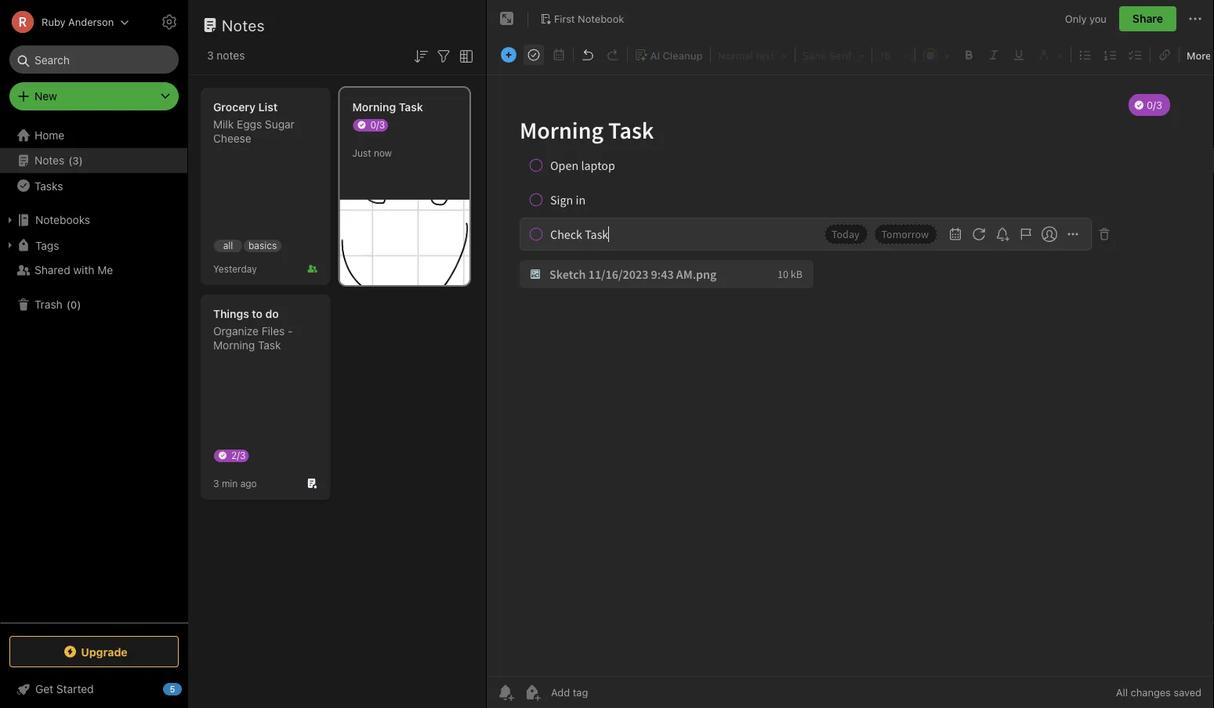 Task type: locate. For each thing, give the bounding box(es) containing it.
2/3
[[231, 450, 246, 461]]

tree
[[0, 123, 188, 623]]

(
[[68, 155, 72, 166], [66, 299, 70, 311]]

basics
[[249, 240, 277, 251]]

task down sort options field at the top left
[[399, 101, 423, 114]]

1 horizontal spatial notes
[[222, 16, 265, 34]]

ruby
[[42, 16, 66, 28]]

all
[[1116, 687, 1128, 699]]

( inside trash ( 0 )
[[66, 299, 70, 311]]

)
[[79, 155, 83, 166], [77, 299, 81, 311]]

only
[[1065, 13, 1087, 25]]

Add tag field
[[550, 686, 667, 700]]

( down 'home' link
[[68, 155, 72, 166]]

0 vertical spatial morning
[[352, 101, 396, 114]]

first
[[554, 13, 575, 24]]

( inside notes ( 3 )
[[68, 155, 72, 166]]

Font color field
[[917, 44, 957, 66]]

3 for 3 min ago
[[213, 478, 219, 489]]

grocery
[[213, 101, 256, 114]]

) inside notes ( 3 )
[[79, 155, 83, 166]]

0 horizontal spatial notes
[[35, 154, 64, 167]]

notebooks
[[35, 214, 90, 227]]

3 down 'home' link
[[72, 155, 79, 166]]

None search field
[[20, 45, 168, 74]]

shared with me link
[[0, 258, 187, 283]]

0 horizontal spatial morning
[[213, 339, 255, 352]]

saved
[[1174, 687, 1202, 699]]

notes
[[222, 16, 265, 34], [35, 154, 64, 167]]

font size image
[[875, 45, 913, 65]]

shared with me
[[35, 264, 113, 277]]

3 left notes
[[207, 49, 214, 62]]

expand notebooks image
[[4, 214, 16, 227]]

morning up 0/3
[[352, 101, 396, 114]]

0 vertical spatial notes
[[222, 16, 265, 34]]

2 vertical spatial 3
[[213, 478, 219, 489]]

( for notes
[[68, 155, 72, 166]]

get
[[35, 683, 53, 696]]

0 vertical spatial task
[[399, 101, 423, 114]]

new button
[[9, 82, 179, 111]]

( right "trash"
[[66, 299, 70, 311]]

list
[[258, 101, 278, 114]]

upgrade button
[[9, 637, 179, 668]]

organize
[[213, 325, 259, 338]]

) right "trash"
[[77, 299, 81, 311]]

task down files
[[258, 339, 281, 352]]

tags
[[35, 239, 59, 252]]

Note Editor text field
[[487, 75, 1215, 677]]

cheese
[[213, 132, 251, 145]]

expand tags image
[[4, 239, 16, 252]]

shared
[[35, 264, 70, 277]]

3 min ago
[[213, 478, 257, 489]]

3
[[207, 49, 214, 62], [72, 155, 79, 166], [213, 478, 219, 489]]

settings image
[[160, 13, 179, 31]]

) down 'home' link
[[79, 155, 83, 166]]

1 vertical spatial )
[[77, 299, 81, 311]]

1 vertical spatial 3
[[72, 155, 79, 166]]

morning task
[[352, 101, 423, 114]]

notes for notes
[[222, 16, 265, 34]]

More actions field
[[1186, 6, 1205, 31]]

tags button
[[0, 233, 187, 258]]

task
[[399, 101, 423, 114], [258, 339, 281, 352]]

0 vertical spatial (
[[68, 155, 72, 166]]

1 horizontal spatial morning
[[352, 101, 396, 114]]

morning down organize
[[213, 339, 255, 352]]

files
[[262, 325, 285, 338]]

5
[[170, 685, 175, 695]]

things to do organize files - morning task
[[213, 308, 293, 352]]

get started
[[35, 683, 94, 696]]

) inside trash ( 0 )
[[77, 299, 81, 311]]

notes down home
[[35, 154, 64, 167]]

things
[[213, 308, 249, 321]]

1 vertical spatial (
[[66, 299, 70, 311]]

( for trash
[[66, 299, 70, 311]]

click to collapse image
[[182, 680, 194, 699]]

3 left min
[[213, 478, 219, 489]]

ago
[[240, 478, 257, 489]]

) for trash
[[77, 299, 81, 311]]

grocery list milk eggs sugar cheese
[[213, 101, 295, 145]]

notes for notes ( 3 )
[[35, 154, 64, 167]]

to
[[252, 308, 263, 321]]

-
[[288, 325, 293, 338]]

new
[[35, 90, 57, 103]]

changes
[[1131, 687, 1171, 699]]

trash
[[35, 298, 63, 311]]

0 vertical spatial 3
[[207, 49, 214, 62]]

1 vertical spatial task
[[258, 339, 281, 352]]

1 vertical spatial morning
[[213, 339, 255, 352]]

0 vertical spatial )
[[79, 155, 83, 166]]

0/3
[[370, 119, 385, 130]]

anderson
[[68, 16, 114, 28]]

0 horizontal spatial task
[[258, 339, 281, 352]]

notes up notes
[[222, 16, 265, 34]]

morning
[[352, 101, 396, 114], [213, 339, 255, 352]]

1 vertical spatial notes
[[35, 154, 64, 167]]

do
[[265, 308, 279, 321]]



Task type: vqa. For each thing, say whether or not it's contained in the screenshot.
Notebook
yes



Task type: describe. For each thing, give the bounding box(es) containing it.
tasks
[[35, 179, 63, 192]]

morning inside things to do organize files - morning task
[[213, 339, 255, 352]]

just
[[352, 147, 371, 158]]

sugar
[[265, 118, 295, 131]]

first notebook button
[[535, 8, 630, 30]]

Highlight field
[[1032, 44, 1070, 66]]

3 for 3 notes
[[207, 49, 214, 62]]

just now
[[352, 147, 392, 158]]

Font family field
[[797, 44, 870, 66]]

View options field
[[453, 45, 476, 66]]

Help and Learning task checklist field
[[0, 677, 188, 703]]

upgrade
[[81, 646, 128, 659]]

all changes saved
[[1116, 687, 1202, 699]]

) for notes
[[79, 155, 83, 166]]

with
[[73, 264, 94, 277]]

Sort options field
[[412, 45, 430, 66]]

Account field
[[0, 6, 130, 38]]

started
[[56, 683, 94, 696]]

expand note image
[[498, 9, 517, 28]]

share
[[1133, 12, 1164, 25]]

highlight image
[[1033, 45, 1069, 65]]

milk
[[213, 118, 234, 131]]

note window element
[[487, 0, 1215, 709]]

Add filters field
[[434, 45, 453, 66]]

now
[[374, 147, 392, 158]]

yesterday
[[213, 263, 257, 274]]

me
[[97, 264, 113, 277]]

share button
[[1120, 6, 1177, 31]]

only you
[[1065, 13, 1107, 25]]

font family image
[[798, 45, 870, 65]]

Insert field
[[497, 44, 521, 66]]

Font size field
[[874, 44, 913, 66]]

eggs
[[237, 118, 262, 131]]

trash ( 0 )
[[35, 298, 81, 311]]

3 inside notes ( 3 )
[[72, 155, 79, 166]]

more actions image
[[1186, 9, 1205, 28]]

More field
[[1182, 44, 1215, 66]]

home
[[35, 129, 64, 142]]

heading level image
[[714, 45, 793, 65]]

tree containing home
[[0, 123, 188, 623]]

3 notes
[[207, 49, 245, 62]]

all
[[223, 240, 233, 251]]

undo image
[[577, 44, 599, 66]]

thumbnail image
[[340, 200, 470, 285]]

add filters image
[[434, 47, 453, 66]]

notebooks link
[[0, 208, 187, 233]]

0
[[70, 299, 77, 311]]

add tag image
[[523, 684, 542, 703]]

1 horizontal spatial task
[[399, 101, 423, 114]]

ruby anderson
[[42, 16, 114, 28]]

notes
[[217, 49, 245, 62]]

you
[[1090, 13, 1107, 25]]

notes ( 3 )
[[35, 154, 83, 167]]

more
[[1187, 50, 1212, 62]]

Search text field
[[20, 45, 168, 74]]

min
[[222, 478, 238, 489]]

task image
[[523, 44, 545, 66]]

Heading level field
[[713, 44, 794, 66]]

home link
[[0, 123, 188, 148]]

task inside things to do organize files - morning task
[[258, 339, 281, 352]]

add a reminder image
[[496, 684, 515, 703]]

font color image
[[918, 45, 956, 65]]

notebook
[[578, 13, 624, 24]]

first notebook
[[554, 13, 624, 24]]

tasks button
[[0, 173, 187, 198]]



